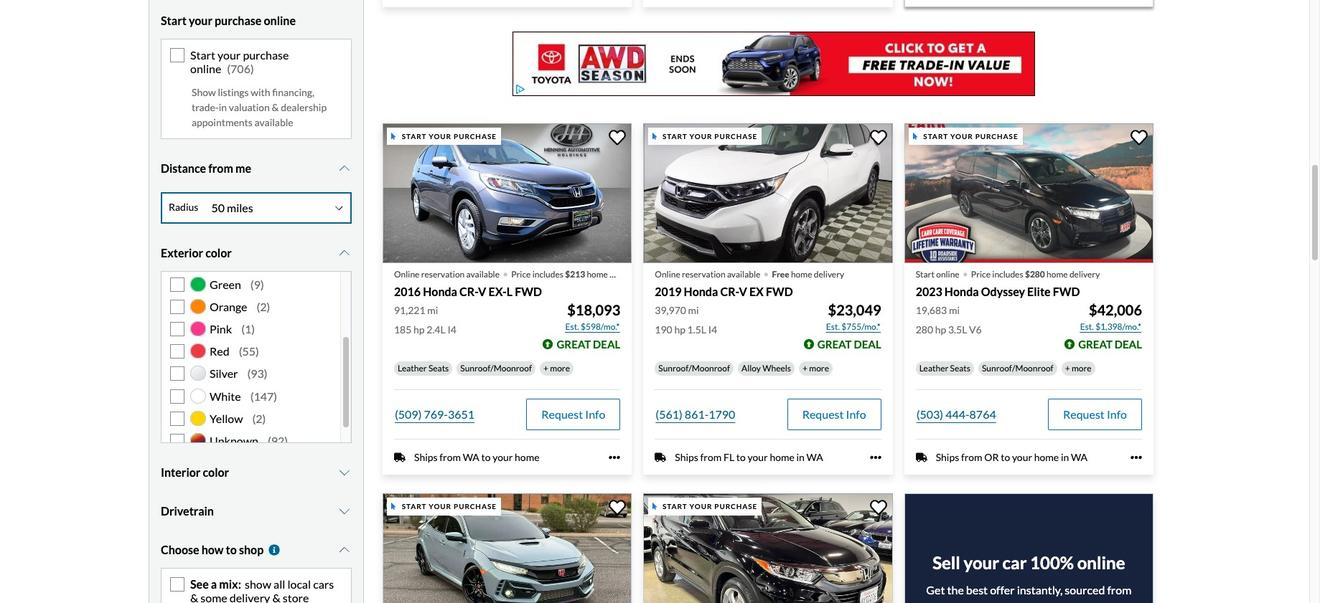 Task type: locate. For each thing, give the bounding box(es) containing it.
· left $213 at the left top
[[503, 260, 509, 286]]

ellipsis h image
[[870, 452, 882, 464]]

2 price from the left
[[971, 269, 991, 280]]

cars
[[313, 578, 334, 591]]

color up green
[[205, 246, 232, 260]]

ellipsis h image for ·
[[609, 452, 621, 464]]

exterior
[[161, 246, 203, 260]]

ships for $18,093
[[414, 452, 438, 464]]

mi inside "91,221 mi 185 hp 2.4l i4"
[[427, 305, 438, 317]]

0 horizontal spatial great
[[557, 338, 591, 351]]

2 includes from the left
[[993, 269, 1024, 280]]

delivery
[[610, 269, 640, 280], [814, 269, 845, 280], [1070, 269, 1100, 280], [230, 592, 270, 604]]

1 honda from the left
[[423, 285, 457, 299]]

2 great from the left
[[818, 338, 852, 351]]

2 chevron down image from the top
[[338, 506, 352, 517]]

price
[[511, 269, 531, 280], [971, 269, 991, 280]]

est. $598/mo.* button
[[565, 320, 621, 335]]

& for see a mix:
[[272, 592, 281, 604]]

1 horizontal spatial leather
[[920, 363, 949, 374]]

seats for available
[[429, 363, 449, 374]]

more right wheels
[[809, 363, 829, 374]]

mi up 3.5l
[[949, 305, 960, 317]]

from for $18,093
[[440, 452, 461, 464]]

exterior color
[[161, 246, 232, 260]]

2 request info from the left
[[803, 408, 866, 422]]

sunroof/moonroof up 3651
[[461, 363, 532, 374]]

3 fwd from the left
[[1053, 285, 1080, 299]]

from for $42,006
[[961, 452, 983, 464]]

1 i4 from the left
[[448, 324, 457, 336]]

color right interior on the bottom of the page
[[203, 466, 229, 479]]

alloy wheels
[[742, 363, 791, 374]]

online for $23,049
[[655, 269, 680, 280]]

3 · from the left
[[963, 260, 969, 286]]

1 horizontal spatial mi
[[688, 305, 699, 317]]

fwd down the free
[[766, 285, 793, 299]]

reservation for $23,049
[[682, 269, 726, 280]]

ellipsis h image
[[609, 452, 621, 464], [1131, 452, 1142, 464]]

1 horizontal spatial +
[[803, 363, 808, 374]]

1 horizontal spatial start your purchase link
[[644, 494, 896, 604]]

1 horizontal spatial request info button
[[787, 399, 882, 431]]

2 wa from the left
[[807, 452, 823, 464]]

3.5l
[[948, 324, 967, 336]]

ships left the fl
[[675, 452, 699, 464]]

1 horizontal spatial est.
[[826, 322, 840, 333]]

2 horizontal spatial available
[[727, 269, 761, 280]]

the
[[947, 584, 964, 598]]

start your purchase link
[[383, 494, 635, 604], [644, 494, 896, 604]]

request info button for $42,006
[[1048, 399, 1142, 431]]

hp for $23,049
[[675, 324, 686, 336]]

2 request info button from the left
[[787, 399, 882, 431]]

·
[[503, 260, 509, 286], [764, 260, 769, 286], [963, 260, 969, 286]]

in inside show listings with financing, trade-in valuation & dealership appointments available
[[219, 101, 227, 113]]

444-
[[946, 408, 970, 422]]

0 horizontal spatial i4
[[448, 324, 457, 336]]

+ more down est. $598/mo.* button
[[544, 363, 570, 374]]

great deal down est. $598/mo.* button
[[557, 338, 621, 351]]

2 horizontal spatial request info button
[[1048, 399, 1142, 431]]

0 horizontal spatial ·
[[503, 260, 509, 286]]

1 hp from the left
[[414, 324, 425, 336]]

more for $18,093
[[550, 363, 570, 374]]

$213
[[565, 269, 585, 280]]

2 online from the left
[[655, 269, 680, 280]]

0 horizontal spatial est.
[[565, 322, 579, 333]]

truck image for $23,049
[[655, 452, 667, 464]]

great deal down est. $1,398/mo.* button
[[1079, 338, 1142, 351]]

2 mi from the left
[[688, 305, 699, 317]]

0 horizontal spatial request info
[[542, 408, 606, 422]]

2 est. from the left
[[826, 322, 840, 333]]

1 horizontal spatial wa
[[807, 452, 823, 464]]

2 horizontal spatial mi
[[949, 305, 960, 317]]

reservation up the 39,970
[[682, 269, 726, 280]]

1 more from the left
[[550, 363, 570, 374]]

0 horizontal spatial sunroof/moonroof
[[461, 363, 532, 374]]

local
[[288, 578, 311, 591]]

hp inside the 39,970 mi 190 hp 1.5l i4
[[675, 324, 686, 336]]

2019
[[655, 285, 682, 299]]

black 2023 honda odyssey elite fwd minivan front-wheel drive automatic image
[[905, 123, 1154, 263]]

cr- left ex-
[[460, 285, 478, 299]]

from down 3651
[[440, 452, 461, 464]]

& for start your purchase online
[[272, 101, 279, 113]]

3 great deal from the left
[[1079, 338, 1142, 351]]

1 v from the left
[[478, 285, 486, 299]]

ships down (509) 769-3651 button
[[414, 452, 438, 464]]

fwd for ·
[[1053, 285, 1080, 299]]

2 horizontal spatial ·
[[963, 260, 969, 286]]

1 fwd from the left
[[515, 285, 542, 299]]

leather down 280
[[920, 363, 949, 374]]

mouse pointer image
[[392, 133, 396, 140], [653, 133, 657, 140], [913, 133, 918, 140], [392, 504, 396, 511], [653, 504, 657, 511]]

1 horizontal spatial price
[[971, 269, 991, 280]]

color for interior color
[[203, 466, 229, 479]]

chevron down image inside interior color dropdown button
[[338, 467, 352, 479]]

0 horizontal spatial ships
[[414, 452, 438, 464]]

hp for $18,093
[[414, 324, 425, 336]]

more down est. $598/mo.* button
[[550, 363, 570, 374]]

seats down the '2.4l'
[[429, 363, 449, 374]]

available inside online reservation available · price includes $213 home delivery 2016 honda cr-v ex-l fwd
[[466, 269, 500, 280]]

online up 2016
[[394, 269, 420, 280]]

get the best offer instantly, sourced from thousands of dealers.
[[927, 584, 1132, 604]]

includes inside start online · price includes $280 home delivery 2023 honda odyssey elite fwd
[[993, 269, 1024, 280]]

includes
[[533, 269, 564, 280], [993, 269, 1024, 280]]

truck image down (561)
[[655, 452, 667, 464]]

0 horizontal spatial leather
[[398, 363, 427, 374]]

delivery inside show all local cars & some delivery & stor
[[230, 592, 270, 604]]

home inside online reservation available · free home delivery 2019 honda cr-v ex fwd
[[791, 269, 812, 280]]

0 horizontal spatial price
[[511, 269, 531, 280]]

0 horizontal spatial honda
[[423, 285, 457, 299]]

honda up 19,683 mi 280 hp 3.5l v6
[[945, 285, 979, 299]]

fwd inside start online · price includes $280 home delivery 2023 honda odyssey elite fwd
[[1053, 285, 1080, 299]]

3 request from the left
[[1063, 408, 1105, 422]]

2 i4 from the left
[[709, 324, 717, 336]]

seats
[[429, 363, 449, 374], [950, 363, 971, 374]]

in
[[219, 101, 227, 113], [797, 452, 805, 464], [1061, 452, 1069, 464]]

sunroof/moonroof up '8764'
[[982, 363, 1054, 374]]

great down est. $598/mo.* button
[[557, 338, 591, 351]]

red
[[210, 345, 230, 358]]

2 fwd from the left
[[766, 285, 793, 299]]

1 + more from the left
[[544, 363, 570, 374]]

leather seats down 3.5l
[[920, 363, 971, 374]]

0 vertical spatial start your purchase online
[[161, 14, 296, 27]]

deal for $18,093
[[593, 338, 621, 351]]

fwd
[[515, 285, 542, 299], [766, 285, 793, 299], [1053, 285, 1080, 299]]

(2) down (9)
[[257, 300, 270, 314]]

2 start your purchase link from the left
[[644, 494, 896, 604]]

see a mix:
[[190, 578, 241, 591]]

19,683 mi 280 hp 3.5l v6
[[916, 305, 982, 336]]

2 sunroof/moonroof from the left
[[659, 363, 730, 374]]

to
[[481, 452, 491, 464], [737, 452, 746, 464], [1001, 452, 1010, 464], [226, 543, 237, 557]]

1 deal from the left
[[593, 338, 621, 351]]

wheels
[[763, 363, 791, 374]]

(1)
[[241, 322, 255, 336]]

0 horizontal spatial in
[[219, 101, 227, 113]]

i4 right the '2.4l'
[[448, 324, 457, 336]]

2 horizontal spatial truck image
[[916, 452, 927, 464]]

leather seats down the '2.4l'
[[398, 363, 449, 374]]

financing,
[[272, 86, 314, 98]]

start your purchase online up (706)
[[161, 14, 296, 27]]

0 horizontal spatial ellipsis h image
[[609, 452, 621, 464]]

3 hp from the left
[[935, 324, 947, 336]]

truck image down (509)
[[394, 452, 406, 464]]

online inside start online · price includes $280 home delivery 2023 honda odyssey elite fwd
[[936, 269, 960, 280]]

3 honda from the left
[[945, 285, 979, 299]]

1 · from the left
[[503, 260, 509, 286]]

2 horizontal spatial + more
[[1065, 363, 1092, 374]]

hp right 185
[[414, 324, 425, 336]]

i4 inside "91,221 mi 185 hp 2.4l i4"
[[448, 324, 457, 336]]

includes up odyssey
[[993, 269, 1024, 280]]

0 horizontal spatial mi
[[427, 305, 438, 317]]

· inside start online · price includes $280 home delivery 2023 honda odyssey elite fwd
[[963, 260, 969, 286]]

0 horizontal spatial wa
[[463, 452, 479, 464]]

reservation up the 91,221
[[421, 269, 465, 280]]

1 horizontal spatial truck image
[[655, 452, 667, 464]]

(2) down (147)
[[252, 412, 266, 426]]

0 horizontal spatial cr-
[[460, 285, 478, 299]]

3 chevron down image from the top
[[338, 545, 352, 556]]

2 honda from the left
[[684, 285, 718, 299]]

0 horizontal spatial more
[[550, 363, 570, 374]]

start your purchase online up listings
[[190, 48, 289, 76]]

0 horizontal spatial available
[[255, 116, 293, 128]]

i4
[[448, 324, 457, 336], [709, 324, 717, 336]]

honda inside online reservation available · price includes $213 home delivery 2016 honda cr-v ex-l fwd
[[423, 285, 457, 299]]

available for $23,049
[[727, 269, 761, 280]]

from right sourced
[[1108, 584, 1132, 598]]

&
[[272, 101, 279, 113], [190, 592, 198, 604], [272, 592, 281, 604]]

1 reservation from the left
[[421, 269, 465, 280]]

ships down (503) 444-8764 button
[[936, 452, 960, 464]]

1 horizontal spatial cr-
[[721, 285, 739, 299]]

hp for $42,006
[[935, 324, 947, 336]]

0 horizontal spatial request
[[542, 408, 583, 422]]

0 horizontal spatial online
[[394, 269, 420, 280]]

choose
[[161, 543, 199, 557]]

1 horizontal spatial request info
[[803, 408, 866, 422]]

est. left $1,398/mo.* at the right of page
[[1080, 322, 1094, 333]]

deal for $42,006
[[1115, 338, 1142, 351]]

delivery inside online reservation available · free home delivery 2019 honda cr-v ex fwd
[[814, 269, 845, 280]]

2 seats from the left
[[950, 363, 971, 374]]

price up odyssey
[[971, 269, 991, 280]]

1 horizontal spatial more
[[809, 363, 829, 374]]

great deal for $23,049
[[818, 338, 882, 351]]

car
[[1003, 553, 1027, 574]]

green
[[210, 278, 241, 291]]

delivery down show on the bottom of the page
[[230, 592, 270, 604]]

from left me at the left top of page
[[208, 161, 233, 175]]

3 great from the left
[[1079, 338, 1113, 351]]

0 horizontal spatial +
[[544, 363, 549, 374]]

hp right 190
[[675, 324, 686, 336]]

truck image
[[394, 452, 406, 464], [655, 452, 667, 464], [916, 452, 927, 464]]

$598/mo.*
[[581, 322, 620, 333]]

2 ships from the left
[[675, 452, 699, 464]]

home for ships from or to your home in wa
[[1035, 452, 1059, 464]]

show listings with financing, trade-in valuation & dealership appointments available
[[192, 86, 327, 128]]

1 great deal from the left
[[557, 338, 621, 351]]

chevron down image inside the exterior color dropdown button
[[338, 247, 352, 259]]

from inside get the best offer instantly, sourced from thousands of dealers.
[[1108, 584, 1132, 598]]

· right '2023' on the top right of page
[[963, 260, 969, 286]]

2 horizontal spatial request info
[[1063, 408, 1127, 422]]

1 horizontal spatial ellipsis h image
[[1131, 452, 1142, 464]]

2 horizontal spatial ships
[[936, 452, 960, 464]]

1 leather from the left
[[398, 363, 427, 374]]

how
[[202, 543, 224, 557]]

1 horizontal spatial v
[[739, 285, 747, 299]]

0 horizontal spatial hp
[[414, 324, 425, 336]]

1 request from the left
[[542, 408, 583, 422]]

home inside start online · price includes $280 home delivery 2023 honda odyssey elite fwd
[[1047, 269, 1068, 280]]

& down see
[[190, 592, 198, 604]]

home for ships from wa to your home
[[515, 452, 540, 464]]

chevron down image for drivetrain
[[338, 506, 352, 517]]

online reservation available · price includes $213 home delivery 2016 honda cr-v ex-l fwd
[[394, 260, 640, 299]]

2 + more from the left
[[803, 363, 829, 374]]

3 mi from the left
[[949, 305, 960, 317]]

· left the free
[[764, 260, 769, 286]]

seats down 3.5l
[[950, 363, 971, 374]]

elite
[[1028, 285, 1051, 299]]

2 horizontal spatial sunroof/moonroof
[[982, 363, 1054, 374]]

great down est. $755/mo.* button
[[818, 338, 852, 351]]

+ more
[[544, 363, 570, 374], [803, 363, 829, 374], [1065, 363, 1092, 374]]

best
[[966, 584, 988, 598]]

1 est. from the left
[[565, 322, 579, 333]]

2 horizontal spatial honda
[[945, 285, 979, 299]]

fwd right 'elite'
[[1053, 285, 1080, 299]]

0 vertical spatial chevron down image
[[338, 467, 352, 479]]

1 includes from the left
[[533, 269, 564, 280]]

2 horizontal spatial deal
[[1115, 338, 1142, 351]]

honda up "91,221 mi 185 hp 2.4l i4"
[[423, 285, 457, 299]]

1 horizontal spatial seats
[[950, 363, 971, 374]]

$1,398/mo.*
[[1096, 322, 1142, 333]]

deal down $755/mo.*
[[854, 338, 882, 351]]

2 v from the left
[[739, 285, 747, 299]]

interior color
[[161, 466, 229, 479]]

+ more down est. $1,398/mo.* button
[[1065, 363, 1092, 374]]

(509) 769-3651
[[395, 408, 475, 422]]

choose how to shop
[[161, 543, 264, 557]]

1 request info button from the left
[[527, 399, 621, 431]]

chevron down image inside drivetrain dropdown button
[[338, 506, 352, 517]]

0 horizontal spatial seats
[[429, 363, 449, 374]]

great deal down est. $755/mo.* button
[[818, 338, 882, 351]]

request info button for $23,049
[[787, 399, 882, 431]]

3 more from the left
[[1072, 363, 1092, 374]]

0 vertical spatial color
[[205, 246, 232, 260]]

your
[[189, 14, 213, 27], [218, 48, 241, 62], [429, 132, 452, 140], [690, 132, 713, 140], [951, 132, 974, 140], [493, 452, 513, 464], [748, 452, 768, 464], [1012, 452, 1033, 464], [429, 502, 452, 511], [690, 502, 713, 511], [964, 553, 1000, 574]]

1 sunroof/moonroof from the left
[[461, 363, 532, 374]]

1 leather seats from the left
[[398, 363, 449, 374]]

sourced
[[1065, 584, 1105, 598]]

great for $42,006
[[1079, 338, 1113, 351]]

1 horizontal spatial ships
[[675, 452, 699, 464]]

1 price from the left
[[511, 269, 531, 280]]

honda up the 39,970 mi 190 hp 1.5l i4
[[684, 285, 718, 299]]

1 horizontal spatial request
[[803, 408, 844, 422]]

2 horizontal spatial fwd
[[1053, 285, 1080, 299]]

2 horizontal spatial great deal
[[1079, 338, 1142, 351]]

0 horizontal spatial v
[[478, 285, 486, 299]]

request for $23,049
[[803, 408, 844, 422]]

mi inside 19,683 mi 280 hp 3.5l v6
[[949, 305, 960, 317]]

online for $18,093
[[394, 269, 420, 280]]

(503) 444-8764 button
[[916, 399, 997, 431]]

3 wa from the left
[[1071, 452, 1088, 464]]

1 truck image from the left
[[394, 452, 406, 464]]

0 horizontal spatial reservation
[[421, 269, 465, 280]]

advertisement region
[[513, 31, 1035, 96]]

of
[[1030, 601, 1041, 604]]

2.4l
[[427, 324, 446, 336]]

start your purchase online inside start your purchase online dropdown button
[[161, 14, 296, 27]]

1 horizontal spatial great
[[818, 338, 852, 351]]

1 horizontal spatial in
[[797, 452, 805, 464]]

2 horizontal spatial wa
[[1071, 452, 1088, 464]]

1 start your purchase link from the left
[[383, 494, 635, 604]]

available up ex in the right top of the page
[[727, 269, 761, 280]]

2 great deal from the left
[[818, 338, 882, 351]]

request info button
[[527, 399, 621, 431], [787, 399, 882, 431], [1048, 399, 1142, 431]]

request for $42,006
[[1063, 408, 1105, 422]]

1 cr- from the left
[[460, 285, 478, 299]]

2 leather seats from the left
[[920, 363, 971, 374]]

reservation inside online reservation available · price includes $213 home delivery 2016 honda cr-v ex-l fwd
[[421, 269, 465, 280]]

+ more right wheels
[[803, 363, 829, 374]]

price up l
[[511, 269, 531, 280]]

1 horizontal spatial i4
[[709, 324, 717, 336]]

1 horizontal spatial fwd
[[766, 285, 793, 299]]

est. for $42,006
[[1080, 322, 1094, 333]]

mi for $23,049
[[688, 305, 699, 317]]

sunroof/moonroof for available
[[461, 363, 532, 374]]

purchase for the gray 2021 honda civic type r touring fwd hatchback front-wheel drive 6-speed manual image
[[454, 502, 497, 511]]

1 chevron down image from the top
[[338, 163, 352, 174]]

(561) 861-1790
[[656, 408, 736, 422]]

3 deal from the left
[[1115, 338, 1142, 351]]

great for $18,093
[[557, 338, 591, 351]]

more for $42,006
[[1072, 363, 1092, 374]]

est. inside the $42,006 est. $1,398/mo.*
[[1080, 322, 1094, 333]]

fwd right l
[[515, 285, 542, 299]]

· inside online reservation available · price includes $213 home delivery 2016 honda cr-v ex-l fwd
[[503, 260, 509, 286]]

reservation for $18,093
[[421, 269, 465, 280]]

1 great from the left
[[557, 338, 591, 351]]

(55)
[[239, 345, 259, 358]]

3 est. from the left
[[1080, 322, 1094, 333]]

0 vertical spatial (2)
[[257, 300, 270, 314]]

hp
[[414, 324, 425, 336], [675, 324, 686, 336], [935, 324, 947, 336]]

& inside show listings with financing, trade-in valuation & dealership appointments available
[[272, 101, 279, 113]]

1 vertical spatial (2)
[[252, 412, 266, 426]]

includes inside online reservation available · price includes $213 home delivery 2016 honda cr-v ex-l fwd
[[533, 269, 564, 280]]

(2) for orange
[[257, 300, 270, 314]]

i4 right 1.5l
[[709, 324, 717, 336]]

1 horizontal spatial honda
[[684, 285, 718, 299]]

1 vertical spatial color
[[203, 466, 229, 479]]

dealers.
[[1043, 601, 1082, 604]]

1 horizontal spatial available
[[466, 269, 500, 280]]

i4 for $23,049
[[709, 324, 717, 336]]

mi inside the 39,970 mi 190 hp 1.5l i4
[[688, 305, 699, 317]]

info for $23,049
[[846, 408, 866, 422]]

1 ships from the left
[[414, 452, 438, 464]]

fwd inside online reservation available · price includes $213 home delivery 2016 honda cr-v ex-l fwd
[[515, 285, 542, 299]]

hp inside "91,221 mi 185 hp 2.4l i4"
[[414, 324, 425, 336]]

delivery up $18,093
[[610, 269, 640, 280]]

0 horizontal spatial deal
[[593, 338, 621, 351]]

mouse pointer image for $42,006
[[913, 133, 918, 140]]

chevron down image
[[338, 467, 352, 479], [338, 506, 352, 517], [338, 545, 352, 556]]

3 request info from the left
[[1063, 408, 1127, 422]]

2 request from the left
[[803, 408, 844, 422]]

great
[[557, 338, 591, 351], [818, 338, 852, 351], [1079, 338, 1113, 351]]

truck image down (503)
[[916, 452, 927, 464]]

2 horizontal spatial est.
[[1080, 322, 1094, 333]]

mi
[[427, 305, 438, 317], [688, 305, 699, 317], [949, 305, 960, 317]]

1 mi from the left
[[427, 305, 438, 317]]

deal down $1,398/mo.* at the right of page
[[1115, 338, 1142, 351]]

delivery up the $23,049
[[814, 269, 845, 280]]

purchase
[[215, 14, 262, 27], [243, 48, 289, 62], [454, 132, 497, 140], [715, 132, 758, 140], [976, 132, 1019, 140], [454, 502, 497, 511], [715, 502, 758, 511]]

+ for $18,093
[[544, 363, 549, 374]]

2 vertical spatial chevron down image
[[338, 545, 352, 556]]

available up ex-
[[466, 269, 500, 280]]

0 horizontal spatial info
[[585, 408, 606, 422]]

190
[[655, 324, 673, 336]]

0 horizontal spatial leather seats
[[398, 363, 449, 374]]

3 + more from the left
[[1065, 363, 1092, 374]]

color for exterior color
[[205, 246, 232, 260]]

sunroof/moonroof down 1.5l
[[659, 363, 730, 374]]

hp right 280
[[935, 324, 947, 336]]

est. inside $18,093 est. $598/mo.*
[[565, 322, 579, 333]]

0 vertical spatial chevron down image
[[338, 163, 352, 174]]

2 chevron down image from the top
[[338, 247, 352, 259]]

1 + from the left
[[544, 363, 549, 374]]

thousands
[[976, 601, 1028, 604]]

3 request info button from the left
[[1048, 399, 1142, 431]]

mouse pointer image for $23,049
[[653, 133, 657, 140]]

deal for $23,049
[[854, 338, 882, 351]]

1 horizontal spatial includes
[[993, 269, 1024, 280]]

online up 2019
[[655, 269, 680, 280]]

2 cr- from the left
[[721, 285, 739, 299]]

from left the fl
[[701, 452, 722, 464]]

available down valuation
[[255, 116, 293, 128]]

all
[[274, 578, 285, 591]]

honda inside online reservation available · free home delivery 2019 honda cr-v ex fwd
[[684, 285, 718, 299]]

1 online from the left
[[394, 269, 420, 280]]

· inside online reservation available · free home delivery 2019 honda cr-v ex fwd
[[764, 260, 769, 286]]

+ for $23,049
[[803, 363, 808, 374]]

est. down the $23,049
[[826, 322, 840, 333]]

est. inside $23,049 est. $755/mo.*
[[826, 322, 840, 333]]

1 horizontal spatial info
[[846, 408, 866, 422]]

purchase for black 2023 honda odyssey elite fwd minivan front-wheel drive automatic "image"
[[976, 132, 1019, 140]]

3 info from the left
[[1107, 408, 1127, 422]]

cr- left ex in the right top of the page
[[721, 285, 739, 299]]

includes left $213 at the left top
[[533, 269, 564, 280]]

2 horizontal spatial hp
[[935, 324, 947, 336]]

$42,006 est. $1,398/mo.*
[[1080, 302, 1142, 333]]

0 horizontal spatial request info button
[[527, 399, 621, 431]]

2 horizontal spatial +
[[1065, 363, 1070, 374]]

2 leather from the left
[[920, 363, 949, 374]]

2 · from the left
[[764, 260, 769, 286]]

2 hp from the left
[[675, 324, 686, 336]]

0 horizontal spatial includes
[[533, 269, 564, 280]]

0 horizontal spatial start your purchase link
[[383, 494, 635, 604]]

1 ellipsis h image from the left
[[609, 452, 621, 464]]

mi up 1.5l
[[688, 305, 699, 317]]

available inside online reservation available · free home delivery 2019 honda cr-v ex fwd
[[727, 269, 761, 280]]

more down est. $1,398/mo.* button
[[1072, 363, 1092, 374]]

online inside online reservation available · free home delivery 2019 honda cr-v ex fwd
[[655, 269, 680, 280]]

1 horizontal spatial sunroof/moonroof
[[659, 363, 730, 374]]

& down all
[[272, 592, 281, 604]]

1 horizontal spatial leather seats
[[920, 363, 971, 374]]

1 seats from the left
[[429, 363, 449, 374]]

request info for $23,049
[[803, 408, 866, 422]]

delivery up $42,006
[[1070, 269, 1100, 280]]

from left or
[[961, 452, 983, 464]]

online inside online reservation available · price includes $213 home delivery 2016 honda cr-v ex-l fwd
[[394, 269, 420, 280]]

ships for $42,006
[[936, 452, 960, 464]]

280
[[916, 324, 933, 336]]

i4 for $18,093
[[448, 324, 457, 336]]

1 info from the left
[[585, 408, 606, 422]]

0 horizontal spatial fwd
[[515, 285, 542, 299]]

great down est. $1,398/mo.* button
[[1079, 338, 1113, 351]]

+
[[544, 363, 549, 374], [803, 363, 808, 374], [1065, 363, 1070, 374]]

861-
[[685, 408, 709, 422]]

wa for ·
[[1071, 452, 1088, 464]]

& down the financing,
[[272, 101, 279, 113]]

fwd inside online reservation available · free home delivery 2019 honda cr-v ex fwd
[[766, 285, 793, 299]]

2 more from the left
[[809, 363, 829, 374]]

1 horizontal spatial deal
[[854, 338, 882, 351]]

2 horizontal spatial in
[[1061, 452, 1069, 464]]

$23,049 est. $755/mo.*
[[826, 302, 882, 333]]

1 horizontal spatial + more
[[803, 363, 829, 374]]

mi up the '2.4l'
[[427, 305, 438, 317]]

gray 2021 honda civic type r touring fwd hatchback front-wheel drive 6-speed manual image
[[383, 494, 632, 604]]

2 horizontal spatial info
[[1107, 408, 1127, 422]]

request info for $18,093
[[542, 408, 606, 422]]

offer
[[990, 584, 1015, 598]]

crystal black pearl 2022 honda hr-v lx fwd suv / crossover front-wheel drive automatic image
[[644, 494, 893, 604]]

2 truck image from the left
[[655, 452, 667, 464]]

1 horizontal spatial ·
[[764, 260, 769, 286]]

1 vertical spatial chevron down image
[[338, 506, 352, 517]]

leather down 185
[[398, 363, 427, 374]]

chevron down image
[[338, 163, 352, 174], [338, 247, 352, 259]]

3 ships from the left
[[936, 452, 960, 464]]

1 request info from the left
[[542, 408, 606, 422]]

2 deal from the left
[[854, 338, 882, 351]]

2 horizontal spatial great
[[1079, 338, 1113, 351]]

chevron down image inside distance from me dropdown button
[[338, 163, 352, 174]]

v left ex in the right top of the page
[[739, 285, 747, 299]]

reservation inside online reservation available · free home delivery 2019 honda cr-v ex fwd
[[682, 269, 726, 280]]

3 truck image from the left
[[916, 452, 927, 464]]

2 info from the left
[[846, 408, 866, 422]]

request
[[542, 408, 583, 422], [803, 408, 844, 422], [1063, 408, 1105, 422]]

deal down $598/mo.*
[[593, 338, 621, 351]]

1 horizontal spatial reservation
[[682, 269, 726, 280]]

v inside online reservation available · free home delivery 2019 honda cr-v ex fwd
[[739, 285, 747, 299]]

fwd for available
[[766, 285, 793, 299]]

2 ellipsis h image from the left
[[1131, 452, 1142, 464]]

i4 inside the 39,970 mi 190 hp 1.5l i4
[[709, 324, 717, 336]]

1 chevron down image from the top
[[338, 467, 352, 479]]

0 horizontal spatial great deal
[[557, 338, 621, 351]]

1 horizontal spatial online
[[655, 269, 680, 280]]

(561)
[[656, 408, 683, 422]]

ships from fl to your home in wa
[[675, 452, 823, 464]]

3 + from the left
[[1065, 363, 1070, 374]]

2 + from the left
[[803, 363, 808, 374]]

great deal
[[557, 338, 621, 351], [818, 338, 882, 351], [1079, 338, 1142, 351]]

0 horizontal spatial + more
[[544, 363, 570, 374]]

est. down $18,093
[[565, 322, 579, 333]]

leather for available
[[398, 363, 427, 374]]

or
[[985, 452, 999, 464]]

0 horizontal spatial truck image
[[394, 452, 406, 464]]

3 sunroof/moonroof from the left
[[982, 363, 1054, 374]]

2 horizontal spatial more
[[1072, 363, 1092, 374]]

leather
[[398, 363, 427, 374], [920, 363, 949, 374]]

2 reservation from the left
[[682, 269, 726, 280]]

hp inside 19,683 mi 280 hp 3.5l v6
[[935, 324, 947, 336]]

sell
[[933, 553, 961, 574]]

online inside start your purchase online dropdown button
[[264, 14, 296, 27]]

1 vertical spatial chevron down image
[[338, 247, 352, 259]]

1 horizontal spatial hp
[[675, 324, 686, 336]]

1 horizontal spatial great deal
[[818, 338, 882, 351]]

v left ex-
[[478, 285, 486, 299]]



Task type: describe. For each thing, give the bounding box(es) containing it.
est. for $23,049
[[826, 322, 840, 333]]

home for online reservation available · free home delivery 2019 honda cr-v ex fwd
[[791, 269, 812, 280]]

(2) for yellow
[[252, 412, 266, 426]]

more for $23,049
[[809, 363, 829, 374]]

start your purchase online button
[[161, 3, 352, 39]]

available for $18,093
[[466, 269, 500, 280]]

show
[[245, 578, 271, 591]]

shop
[[239, 543, 264, 557]]

listings
[[218, 86, 249, 98]]

dealership
[[281, 101, 327, 113]]

in for available
[[797, 452, 805, 464]]

v inside online reservation available · price includes $213 home delivery 2016 honda cr-v ex-l fwd
[[478, 285, 486, 299]]

available inside show listings with financing, trade-in valuation & dealership appointments available
[[255, 116, 293, 128]]

(92)
[[268, 434, 288, 448]]

91,221 mi 185 hp 2.4l i4
[[394, 305, 457, 336]]

chevron down image for interior color
[[338, 467, 352, 479]]

interior
[[161, 466, 201, 479]]

price inside start online · price includes $280 home delivery 2023 honda odyssey elite fwd
[[971, 269, 991, 280]]

(9)
[[251, 278, 264, 291]]

cr- inside online reservation available · free home delivery 2019 honda cr-v ex fwd
[[721, 285, 739, 299]]

mix:
[[219, 578, 241, 591]]

exterior color button
[[161, 235, 352, 271]]

drivetrain button
[[161, 494, 352, 530]]

+ more for $18,093
[[544, 363, 570, 374]]

chevron down image for exterior color
[[338, 247, 352, 259]]

price inside online reservation available · price includes $213 home delivery 2016 honda cr-v ex-l fwd
[[511, 269, 531, 280]]

purchase for crystal black pearl 2022 honda hr-v lx fwd suv / crossover front-wheel drive automatic image on the bottom
[[715, 502, 758, 511]]

get
[[927, 584, 945, 598]]

instantly,
[[1017, 584, 1063, 598]]

start inside start online · price includes $280 home delivery 2023 honda odyssey elite fwd
[[916, 269, 935, 280]]

from inside dropdown button
[[208, 161, 233, 175]]

to for $23,049
[[737, 452, 746, 464]]

yellow
[[210, 412, 243, 426]]

a
[[211, 578, 217, 591]]

1 vertical spatial start your purchase online
[[190, 48, 289, 76]]

info circle image
[[267, 545, 282, 556]]

truck image for $18,093
[[394, 452, 406, 464]]

chevron down image inside choose how to shop dropdown button
[[338, 545, 352, 556]]

(706)
[[227, 62, 254, 76]]

1790
[[709, 408, 736, 422]]

ex-
[[489, 285, 507, 299]]

platinum white pearl 2019 honda cr-v ex fwd suv / crossover front-wheel drive continuously variable transmission image
[[644, 123, 893, 263]]

mouse pointer image for $18,093
[[392, 133, 396, 140]]

2016
[[394, 285, 421, 299]]

l
[[507, 285, 513, 299]]

ex
[[750, 285, 764, 299]]

home for ships from fl to your home in wa
[[770, 452, 795, 464]]

info for $42,006
[[1107, 408, 1127, 422]]

leather for ·
[[920, 363, 949, 374]]

free
[[772, 269, 790, 280]]

show
[[192, 86, 216, 98]]

unknown
[[210, 434, 258, 448]]

to inside dropdown button
[[226, 543, 237, 557]]

delivery inside start online · price includes $280 home delivery 2023 honda odyssey elite fwd
[[1070, 269, 1100, 280]]

· for $23,049
[[764, 260, 769, 286]]

orange
[[210, 300, 247, 314]]

great deal for $18,093
[[557, 338, 621, 351]]

start your purchase for $23,049
[[663, 132, 758, 140]]

purchase for platinum white pearl 2019 honda cr-v ex fwd suv / crossover front-wheel drive continuously variable transmission image
[[715, 132, 758, 140]]

with
[[251, 86, 270, 98]]

appointments
[[192, 116, 253, 128]]

trade-
[[192, 101, 219, 113]]

interior color button
[[161, 455, 352, 491]]

some
[[201, 592, 227, 604]]

2023
[[916, 285, 943, 299]]

silver
[[210, 367, 238, 381]]

leather seats for available
[[398, 363, 449, 374]]

drivetrain
[[161, 505, 214, 518]]

chevron down image for distance from me
[[338, 163, 352, 174]]

(503) 444-8764
[[917, 408, 996, 422]]

start your purchase for $42,006
[[924, 132, 1019, 140]]

(147)
[[250, 390, 277, 403]]

distance from me
[[161, 161, 251, 175]]

3651
[[448, 408, 475, 422]]

home inside online reservation available · price includes $213 home delivery 2016 honda cr-v ex-l fwd
[[587, 269, 608, 280]]

$755/mo.*
[[842, 322, 881, 333]]

8764
[[970, 408, 996, 422]]

(509)
[[395, 408, 422, 422]]

show all local cars & some delivery & stor
[[190, 578, 334, 604]]

in for ·
[[1061, 452, 1069, 464]]

ships from or to your home in wa
[[936, 452, 1088, 464]]

$18,093
[[567, 302, 621, 319]]

wa for available
[[807, 452, 823, 464]]

+ more for $42,006
[[1065, 363, 1092, 374]]

start your purchase for $18,093
[[402, 132, 497, 140]]

$23,049
[[828, 302, 882, 319]]

start inside dropdown button
[[161, 14, 187, 27]]

radius
[[169, 201, 198, 213]]

mi for $18,093
[[427, 305, 438, 317]]

leather seats for ·
[[920, 363, 971, 374]]

1 wa from the left
[[463, 452, 479, 464]]

to for $18,093
[[481, 452, 491, 464]]

seats for ·
[[950, 363, 971, 374]]

see
[[190, 578, 209, 591]]

choose how to shop button
[[161, 533, 352, 568]]

pink
[[210, 322, 232, 336]]

great for $23,049
[[818, 338, 852, 351]]

purchase for modern steel metallic 2016 honda cr-v ex-l fwd suv / crossover front-wheel drive continuously variable transmission 'image'
[[454, 132, 497, 140]]

sell your car 100% online
[[933, 553, 1126, 574]]

start online · price includes $280 home delivery 2023 honda odyssey elite fwd
[[916, 260, 1100, 299]]

honda inside start online · price includes $280 home delivery 2023 honda odyssey elite fwd
[[945, 285, 979, 299]]

white
[[210, 390, 241, 403]]

request info for $42,006
[[1063, 408, 1127, 422]]

ships for $23,049
[[675, 452, 699, 464]]

distance
[[161, 161, 206, 175]]

+ for $42,006
[[1065, 363, 1070, 374]]

info for $18,093
[[585, 408, 606, 422]]

your inside "start your purchase online"
[[218, 48, 241, 62]]

39,970 mi 190 hp 1.5l i4
[[655, 305, 717, 336]]

your inside dropdown button
[[189, 14, 213, 27]]

great deal for $42,006
[[1079, 338, 1142, 351]]

100%
[[1030, 553, 1074, 574]]

purchase inside dropdown button
[[215, 14, 262, 27]]

(503)
[[917, 408, 944, 422]]

mi for $42,006
[[949, 305, 960, 317]]

+ more for $23,049
[[803, 363, 829, 374]]

request for $18,093
[[542, 408, 583, 422]]

truck image for $42,006
[[916, 452, 927, 464]]

from for $23,049
[[701, 452, 722, 464]]

v6
[[969, 324, 982, 336]]

(561) 861-1790 button
[[655, 399, 736, 431]]

91,221
[[394, 305, 426, 317]]

(93)
[[247, 367, 268, 381]]

$280
[[1025, 269, 1045, 280]]

· for $18,093
[[503, 260, 509, 286]]

fl
[[724, 452, 735, 464]]

cr- inside online reservation available · price includes $213 home delivery 2016 honda cr-v ex-l fwd
[[460, 285, 478, 299]]

modern steel metallic 2016 honda cr-v ex-l fwd suv / crossover front-wheel drive continuously variable transmission image
[[383, 123, 632, 263]]

alloy
[[742, 363, 761, 374]]

delivery inside online reservation available · price includes $213 home delivery 2016 honda cr-v ex-l fwd
[[610, 269, 640, 280]]

$18,093 est. $598/mo.*
[[565, 302, 621, 333]]

online reservation available · free home delivery 2019 honda cr-v ex fwd
[[655, 260, 845, 299]]

valuation
[[229, 101, 270, 113]]

to for $42,006
[[1001, 452, 1010, 464]]

est. for $18,093
[[565, 322, 579, 333]]

sunroof/moonroof for ·
[[982, 363, 1054, 374]]

est. $755/mo.* button
[[826, 320, 882, 335]]

request info button for $18,093
[[527, 399, 621, 431]]

ellipsis h image for price
[[1131, 452, 1142, 464]]

distance from me button
[[161, 151, 352, 186]]



Task type: vqa. For each thing, say whether or not it's contained in the screenshot.
Request Info button related to $23,049
yes



